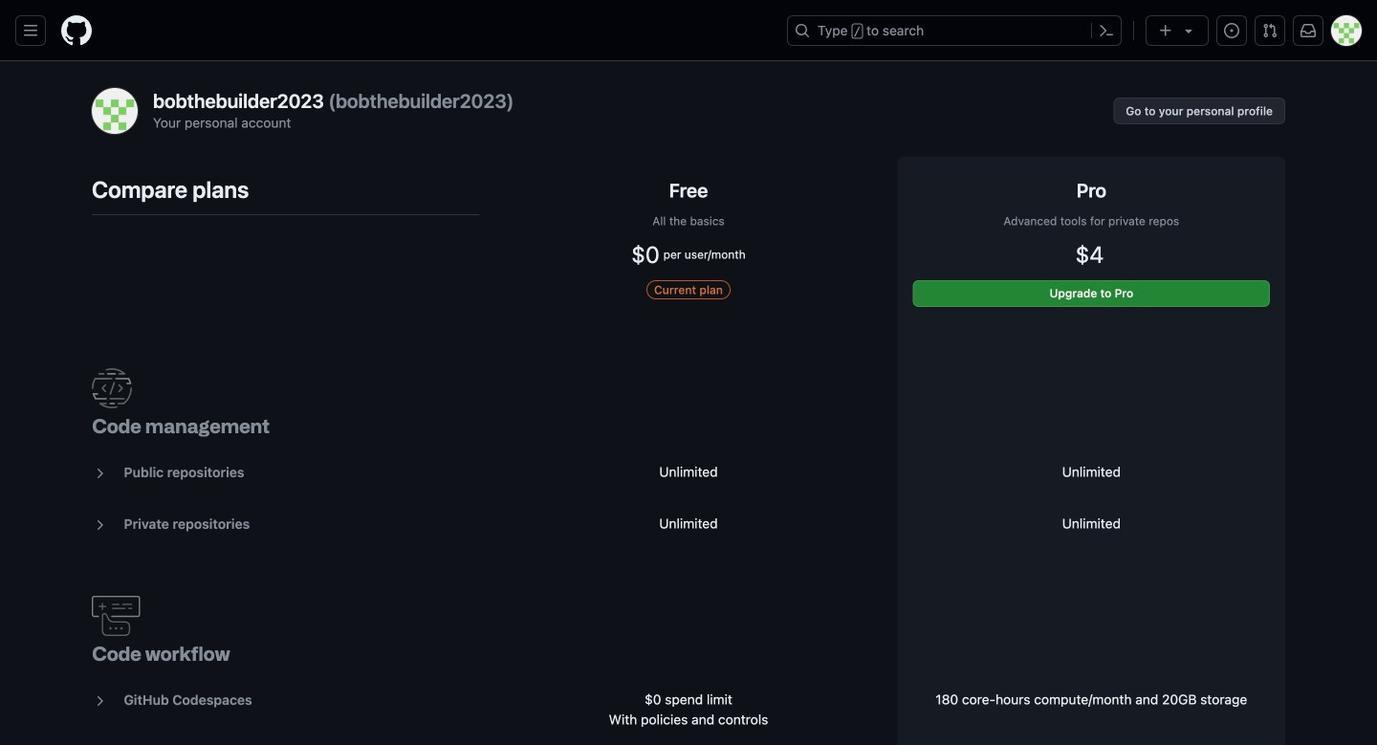 Task type: describe. For each thing, give the bounding box(es) containing it.
git pull request image
[[1263, 23, 1278, 38]]

issue opened image
[[1225, 23, 1240, 38]]

row header for chevron right image related to 3rd row
[[84, 322, 487, 447]]

3 row from the top
[[84, 447, 1294, 498]]

1 cell from the top
[[890, 322, 1294, 447]]

@bobthebuilder2023 image
[[92, 88, 138, 134]]

2 cell from the top
[[890, 447, 1294, 498]]

5 cell from the top
[[890, 675, 1294, 745]]

6 row from the top
[[84, 675, 1294, 745]]

row header for chevron right image associated with 1st row from the bottom
[[84, 550, 487, 675]]

1 row from the top
[[84, 157, 1294, 322]]

chevron right image
[[92, 518, 107, 533]]

notifications image
[[1301, 23, 1317, 38]]



Task type: vqa. For each thing, say whether or not it's contained in the screenshot.
4th cell from the top
yes



Task type: locate. For each thing, give the bounding box(es) containing it.
0 vertical spatial row header
[[84, 322, 487, 447]]

cell
[[890, 322, 1294, 447], [890, 447, 1294, 498], [890, 498, 1294, 550], [890, 550, 1294, 675], [890, 675, 1294, 745]]

triangle down image
[[1182, 23, 1197, 38]]

chevron right image for 1st row from the bottom
[[92, 694, 107, 709]]

plus image
[[1159, 23, 1174, 38]]

4 cell from the top
[[890, 550, 1294, 675]]

row
[[84, 157, 1294, 322], [84, 322, 1294, 447], [84, 447, 1294, 498], [84, 498, 1294, 550], [84, 550, 1294, 675], [84, 675, 1294, 745]]

2 row group from the top
[[84, 550, 1294, 745]]

homepage image
[[61, 15, 92, 46]]

3 cell from the top
[[890, 498, 1294, 550]]

command palette image
[[1099, 23, 1115, 38]]

1 vertical spatial chevron right image
[[92, 694, 107, 709]]

row header
[[84, 322, 487, 447], [84, 550, 487, 675]]

0 vertical spatial chevron right image
[[92, 466, 107, 481]]

table
[[84, 157, 1294, 745]]

row group
[[84, 322, 1294, 550], [84, 550, 1294, 745]]

2 chevron right image from the top
[[92, 694, 107, 709]]

2 row from the top
[[84, 322, 1294, 447]]

1 chevron right image from the top
[[92, 466, 107, 481]]

1 row group from the top
[[84, 322, 1294, 550]]

chevron right image
[[92, 466, 107, 481], [92, 694, 107, 709]]

4 row from the top
[[84, 498, 1294, 550]]

column header
[[890, 157, 1294, 322]]

1 row header from the top
[[84, 322, 487, 447]]

5 row from the top
[[84, 550, 1294, 675]]

chevron right image for 3rd row
[[92, 466, 107, 481]]

2 row header from the top
[[84, 550, 487, 675]]

1 vertical spatial row header
[[84, 550, 487, 675]]



